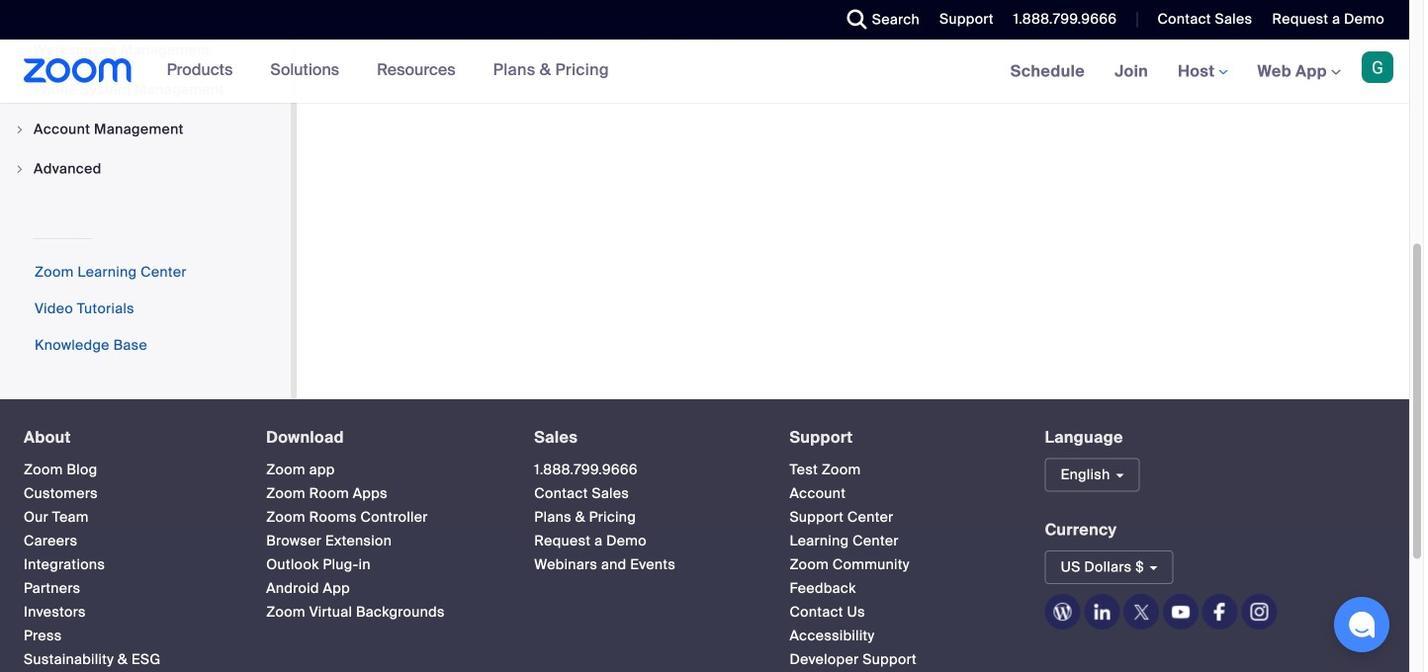 Task type: locate. For each thing, give the bounding box(es) containing it.
product information navigation
[[152, 40, 624, 103]]

0 vertical spatial menu item
[[0, 71, 291, 109]]

1 heading from the left
[[24, 429, 231, 447]]

right image
[[14, 163, 26, 175]]

banner
[[0, 40, 1410, 104]]

3 heading from the left
[[535, 429, 754, 447]]

2 vertical spatial menu item
[[0, 150, 291, 188]]

heading
[[24, 429, 231, 447], [266, 429, 499, 447], [535, 429, 754, 447], [790, 429, 1010, 447]]

menu item
[[0, 71, 291, 109], [0, 111, 291, 148], [0, 150, 291, 188]]

1 vertical spatial menu item
[[0, 111, 291, 148]]

profile picture image
[[1362, 51, 1394, 83]]

2 menu item from the top
[[0, 111, 291, 148]]

admin menu menu
[[0, 0, 291, 190]]

3 menu item from the top
[[0, 150, 291, 188]]

right image
[[14, 124, 26, 136]]



Task type: vqa. For each thing, say whether or not it's contained in the screenshot.
Buy Now link for 16
no



Task type: describe. For each thing, give the bounding box(es) containing it.
1 menu item from the top
[[0, 71, 291, 109]]

zoom logo image
[[24, 58, 132, 83]]

2 heading from the left
[[266, 429, 499, 447]]

meetings navigation
[[996, 40, 1410, 104]]

4 heading from the left
[[790, 429, 1010, 447]]

open chat image
[[1348, 611, 1376, 639]]



